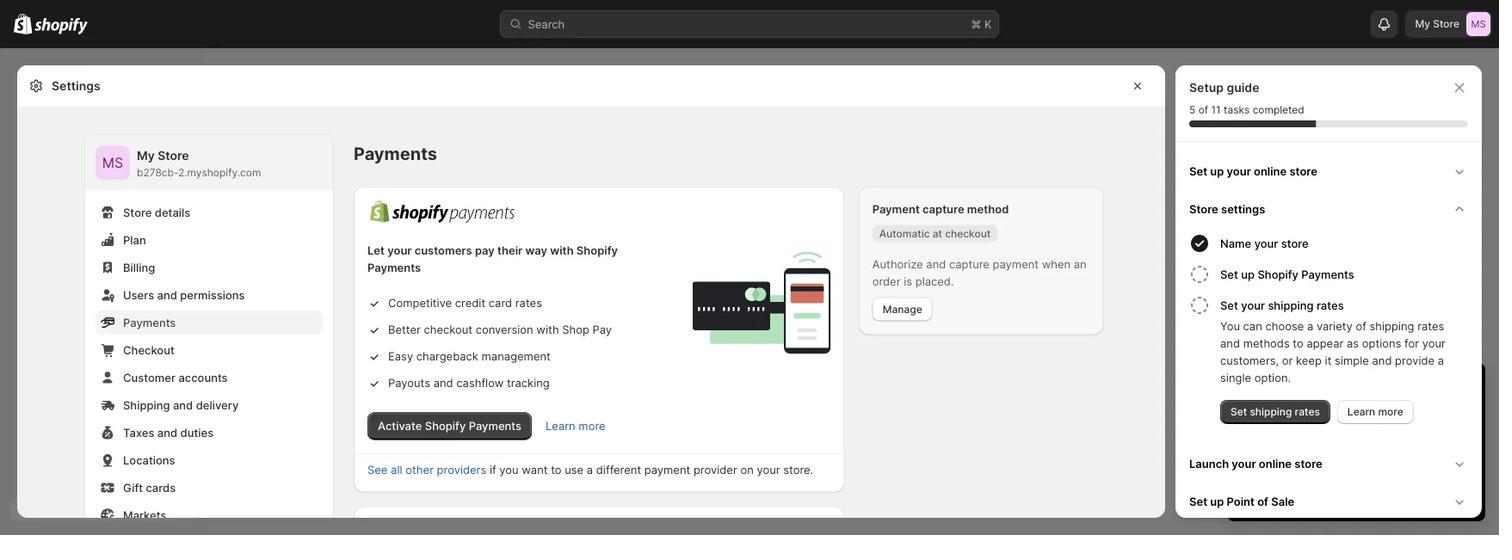 Task type: vqa. For each thing, say whether or not it's contained in the screenshot.
1st 'United' from the bottom of the page
no



Task type: describe. For each thing, give the bounding box(es) containing it.
duties
[[180, 426, 214, 439]]

single
[[1220, 371, 1251, 384]]

and for users and permissions
[[157, 288, 177, 302]]

shop settings menu element
[[85, 135, 333, 535]]

extend
[[1329, 437, 1366, 451]]

set up shopify payments
[[1220, 268, 1354, 281]]

my for my store b278cb-2.myshopify.com
[[137, 148, 155, 163]]

cashflow
[[456, 377, 504, 390]]

1 vertical spatial online
[[1259, 457, 1292, 470]]

permissions
[[180, 288, 245, 302]]

0 horizontal spatial shopify image
[[14, 13, 32, 34]]

my store b278cb-2.myshopify.com
[[137, 148, 261, 179]]

2 vertical spatial shipping
[[1250, 406, 1292, 418]]

other
[[406, 463, 434, 477]]

taxes and duties link
[[96, 421, 323, 445]]

select
[[1244, 437, 1278, 451]]

0 horizontal spatial for
[[1244, 454, 1259, 468]]

and for authorize and capture payment when an order is placed.
[[926, 258, 946, 271]]

setup guide
[[1189, 80, 1259, 95]]

variety
[[1317, 319, 1353, 333]]

settings
[[1221, 202, 1265, 216]]

manage button
[[872, 297, 933, 321]]

launch
[[1189, 457, 1229, 470]]

and down options
[[1372, 354, 1392, 367]]

your for your trial ends on november 2 .
[[1244, 410, 1268, 423]]

on inside settings dialog
[[740, 463, 754, 477]]

payment inside authorize and capture payment when an order is placed.
[[993, 258, 1039, 271]]

checkout link
[[96, 338, 323, 362]]

set your shipping rates
[[1220, 299, 1344, 312]]

to inside settings dialog
[[551, 463, 562, 477]]

set up point of sale button
[[1182, 483, 1475, 521]]

set for set shipping rates
[[1231, 406, 1247, 418]]

set shipping rates link
[[1220, 400, 1330, 424]]

set for set up your online store
[[1189, 164, 1207, 178]]

⌘ k
[[971, 17, 992, 31]]

authorize and capture payment when an order is placed.
[[872, 258, 1087, 288]]

want
[[522, 463, 548, 477]]

a inside select a plan to extend your shopify trial for just $1/month for your first 3 months.
[[1281, 437, 1287, 451]]

ends
[[1294, 410, 1320, 423]]

months.
[[1416, 454, 1459, 468]]

keep
[[1296, 354, 1322, 367]]

your up first
[[1369, 437, 1392, 451]]

setup
[[1189, 80, 1224, 95]]

payments up shopify payments image
[[354, 143, 437, 164]]

and down you
[[1220, 336, 1240, 350]]

let your customers pay their way with shopify payments
[[367, 244, 618, 275]]

customer accounts
[[123, 371, 228, 384]]

payments inside shop settings menu element
[[123, 316, 176, 329]]

conversion
[[476, 323, 533, 336]]

0 vertical spatial online
[[1254, 164, 1287, 178]]

rates inside you can choose a variety of shipping rates and methods to appear as options for your customers, or keep it simple and provide a single option.
[[1418, 319, 1444, 333]]

k
[[985, 17, 992, 31]]

set up point of sale
[[1189, 495, 1295, 508]]

your trial just started element
[[1227, 408, 1485, 522]]

for inside you can choose a variety of shipping rates and methods to appear as options for your customers, or keep it simple and provide a single option.
[[1405, 336, 1419, 350]]

your trial just started
[[1244, 378, 1414, 399]]

settings dialog
[[17, 65, 1165, 535]]

shop
[[562, 323, 589, 336]]

payments link
[[96, 311, 323, 335]]

mark set your shipping rates as done image
[[1189, 295, 1210, 316]]

shipping inside you can choose a variety of shipping rates and methods to appear as options for your customers, or keep it simple and provide a single option.
[[1370, 319, 1414, 333]]

details
[[155, 206, 190, 219]]

of inside you can choose a variety of shipping rates and methods to appear as options for your customers, or keep it simple and provide a single option.
[[1356, 319, 1366, 333]]

markets link
[[96, 503, 323, 528]]

see all other providers if you want to use a different payment provider on your store.
[[367, 463, 813, 477]]

let
[[367, 244, 385, 257]]

my for my store
[[1415, 18, 1430, 30]]

taxes and duties
[[123, 426, 214, 439]]

store settings
[[1189, 202, 1265, 216]]

locations
[[123, 454, 175, 467]]

shopify payments image
[[367, 201, 517, 224]]

2
[[1399, 410, 1406, 423]]

trial for ends
[[1271, 410, 1291, 423]]

credit
[[455, 296, 486, 310]]

payments inside "setup guide" dialog
[[1302, 268, 1354, 281]]

gift cards link
[[96, 476, 323, 500]]

my store
[[1415, 18, 1460, 30]]

up for point
[[1210, 495, 1224, 508]]

your inside set your shipping rates button
[[1241, 299, 1265, 312]]

a inside settings dialog
[[587, 463, 593, 477]]

to inside you can choose a variety of shipping rates and methods to appear as options for your customers, or keep it simple and provide a single option.
[[1293, 336, 1304, 350]]

a up appear
[[1307, 319, 1313, 333]]

set up your online store button
[[1182, 152, 1475, 190]]

you
[[1220, 319, 1240, 333]]

their
[[497, 244, 523, 257]]

accounts
[[178, 371, 228, 384]]

methods
[[1243, 336, 1290, 350]]

tasks
[[1224, 104, 1250, 116]]

store inside my store b278cb-2.myshopify.com
[[158, 148, 189, 163]]

payment
[[872, 202, 920, 216]]

learn more link inside set your shipping rates element
[[1337, 400, 1414, 424]]

set your shipping rates button
[[1220, 290, 1475, 318]]

learn inside settings dialog
[[546, 420, 575, 433]]

and for payouts and cashflow tracking
[[433, 377, 453, 390]]

checkout
[[123, 343, 174, 357]]

easy chargeback management
[[388, 350, 551, 363]]

card
[[489, 296, 512, 310]]

set up your online store
[[1189, 164, 1318, 178]]

shopify inside let your customers pay their way with shopify payments
[[576, 244, 618, 257]]

payments inside let your customers pay their way with shopify payments
[[367, 261, 421, 275]]

1 vertical spatial checkout
[[424, 323, 473, 336]]

rates inside set shipping rates link
[[1295, 406, 1320, 418]]

activate shopify payments button
[[367, 413, 532, 440]]

tracking
[[507, 377, 550, 390]]

plan link
[[96, 228, 323, 252]]

of inside button
[[1258, 495, 1269, 508]]

customer
[[123, 371, 176, 384]]

way
[[525, 244, 547, 257]]

see all other providers link
[[367, 463, 486, 477]]

learn more inside set your shipping rates element
[[1348, 406, 1403, 418]]

shopify right activate
[[425, 420, 466, 433]]

completed
[[1253, 104, 1305, 116]]

competitive credit card rates
[[388, 296, 542, 310]]

2 vertical spatial store
[[1295, 457, 1323, 470]]

0 vertical spatial capture
[[923, 202, 964, 216]]

method
[[967, 202, 1009, 216]]

store settings button
[[1182, 190, 1475, 228]]

pay
[[593, 323, 612, 336]]

with inside let your customers pay their way with shopify payments
[[550, 244, 574, 257]]

provide
[[1395, 354, 1435, 367]]

1 vertical spatial store
[[1281, 237, 1309, 250]]



Task type: locate. For each thing, give the bounding box(es) containing it.
1 vertical spatial learn more
[[546, 420, 606, 433]]

on
[[1323, 410, 1337, 423], [740, 463, 754, 477]]

to inside select a plan to extend your shopify trial for just $1/month for your first 3 months.
[[1316, 437, 1326, 451]]

store details link
[[96, 201, 323, 225]]

your right let
[[387, 244, 412, 257]]

up inside set up your online store button
[[1210, 164, 1224, 178]]

0 vertical spatial your
[[1244, 378, 1281, 399]]

setup guide dialog
[[1176, 65, 1482, 521]]

$1/month
[[1284, 454, 1334, 468]]

your inside set up your online store button
[[1227, 164, 1251, 178]]

for down select on the bottom
[[1244, 454, 1259, 468]]

to left use
[[551, 463, 562, 477]]

up left point
[[1210, 495, 1224, 508]]

learn more up use
[[546, 420, 606, 433]]

more inside learn more link
[[1378, 406, 1403, 418]]

1 horizontal spatial learn
[[1348, 406, 1375, 418]]

and for shipping and delivery
[[173, 398, 193, 412]]

set inside button
[[1220, 268, 1238, 281]]

gift
[[123, 481, 143, 494]]

up up store settings
[[1210, 164, 1224, 178]]

0 horizontal spatial my store image
[[96, 145, 130, 180]]

a right the provide at the right bottom
[[1438, 354, 1444, 367]]

payments up if
[[469, 420, 522, 433]]

2 horizontal spatial for
[[1405, 336, 1419, 350]]

guide
[[1227, 80, 1259, 95]]

1 vertical spatial shipping
[[1370, 319, 1414, 333]]

shipping
[[123, 398, 170, 412]]

2 vertical spatial trial
[[1439, 437, 1459, 451]]

for down extend
[[1338, 454, 1352, 468]]

and inside authorize and capture payment when an order is placed.
[[926, 258, 946, 271]]

easy
[[388, 350, 413, 363]]

1 horizontal spatial just
[[1321, 378, 1351, 399]]

learn more link up use
[[546, 420, 606, 433]]

on right provider
[[740, 463, 754, 477]]

select a plan to extend your shopify trial for just $1/month for your first 3 months.
[[1244, 437, 1459, 468]]

0 vertical spatial just
[[1321, 378, 1351, 399]]

your left first
[[1355, 454, 1379, 468]]

gift cards
[[123, 481, 176, 494]]

sale
[[1271, 495, 1295, 508]]

0 vertical spatial my
[[1415, 18, 1430, 30]]

with left shop at the left of page
[[536, 323, 559, 336]]

on inside your trial just started element
[[1323, 410, 1337, 423]]

0 horizontal spatial payment
[[644, 463, 690, 477]]

online
[[1254, 164, 1287, 178], [1259, 457, 1292, 470]]

1 vertical spatial to
[[1316, 437, 1326, 451]]

shopify image
[[14, 13, 32, 34], [35, 18, 88, 35]]

just inside 'dropdown button'
[[1321, 378, 1351, 399]]

5
[[1189, 104, 1196, 116]]

1 horizontal spatial checkout
[[945, 227, 991, 240]]

trial
[[1286, 378, 1317, 399], [1271, 410, 1291, 423], [1439, 437, 1459, 451]]

1 vertical spatial of
[[1356, 319, 1366, 333]]

shopify inside "setup guide" dialog
[[1258, 268, 1299, 281]]

trial up ends
[[1286, 378, 1317, 399]]

trial for just
[[1286, 378, 1317, 399]]

a left plan at the bottom right of the page
[[1281, 437, 1287, 451]]

5 of 11 tasks completed
[[1189, 104, 1305, 116]]

automatic at checkout
[[879, 227, 991, 240]]

set for set your shipping rates
[[1220, 299, 1238, 312]]

1 your from the top
[[1244, 378, 1281, 399]]

placed.
[[915, 275, 954, 288]]

1 horizontal spatial to
[[1293, 336, 1304, 350]]

2 vertical spatial up
[[1210, 495, 1224, 508]]

shipping and delivery link
[[96, 393, 323, 417]]

more inside settings dialog
[[579, 420, 606, 433]]

up inside set up shopify payments button
[[1241, 268, 1255, 281]]

and up placed.
[[926, 258, 946, 271]]

set for set up shopify payments
[[1220, 268, 1238, 281]]

options
[[1362, 336, 1401, 350]]

users and permissions link
[[96, 283, 323, 307]]

1 vertical spatial with
[[536, 323, 559, 336]]

0 vertical spatial store
[[1290, 164, 1318, 178]]

my inside my store b278cb-2.myshopify.com
[[137, 148, 155, 163]]

automatic
[[879, 227, 930, 240]]

0 horizontal spatial on
[[740, 463, 754, 477]]

1 horizontal spatial payment
[[993, 258, 1039, 271]]

1 vertical spatial my store image
[[96, 145, 130, 180]]

up down name
[[1241, 268, 1255, 281]]

0 horizontal spatial learn more link
[[546, 420, 606, 433]]

management
[[482, 350, 551, 363]]

settings
[[52, 79, 100, 93]]

my store image right my store on the top of page
[[1466, 12, 1491, 36]]

1 horizontal spatial shopify image
[[35, 18, 88, 35]]

0 vertical spatial more
[[1378, 406, 1403, 418]]

just inside select a plan to extend your shopify trial for just $1/month for your first 3 months.
[[1262, 454, 1281, 468]]

1 vertical spatial capture
[[949, 258, 990, 271]]

rates
[[515, 296, 542, 310], [1317, 299, 1344, 312], [1418, 319, 1444, 333], [1295, 406, 1320, 418]]

2 vertical spatial of
[[1258, 495, 1269, 508]]

november
[[1340, 410, 1396, 423]]

shipping and delivery
[[123, 398, 239, 412]]

payouts and cashflow tracking
[[388, 377, 550, 390]]

1 vertical spatial my
[[137, 148, 155, 163]]

0 vertical spatial checkout
[[945, 227, 991, 240]]

learn more link
[[1337, 400, 1414, 424], [546, 420, 606, 433]]

to up keep
[[1293, 336, 1304, 350]]

shopify
[[576, 244, 618, 257], [1258, 268, 1299, 281], [425, 420, 466, 433], [1396, 437, 1436, 451]]

0 horizontal spatial of
[[1199, 104, 1208, 116]]

0 vertical spatial with
[[550, 244, 574, 257]]

0 horizontal spatial learn more
[[546, 420, 606, 433]]

manage
[[883, 303, 922, 315]]

1 vertical spatial more
[[579, 420, 606, 433]]

store
[[1433, 18, 1460, 30], [158, 148, 189, 163], [1189, 202, 1218, 216], [123, 206, 152, 219]]

learn
[[1348, 406, 1375, 418], [546, 420, 575, 433]]

launch your online store
[[1189, 457, 1323, 470]]

your inside 'name your store' button
[[1254, 237, 1278, 250]]

your left store. at right
[[757, 463, 780, 477]]

and for taxes and duties
[[157, 426, 177, 439]]

your up set shipping rates
[[1244, 378, 1281, 399]]

more left .
[[1378, 406, 1403, 418]]

trial up months.
[[1439, 437, 1459, 451]]

trial left ends
[[1271, 410, 1291, 423]]

capture inside authorize and capture payment when an order is placed.
[[949, 258, 990, 271]]

1 vertical spatial payment
[[644, 463, 690, 477]]

0 vertical spatial my store image
[[1466, 12, 1491, 36]]

shopify right way
[[576, 244, 618, 257]]

mark set up shopify payments as done image
[[1189, 264, 1210, 285]]

store inside button
[[1189, 202, 1218, 216]]

billing link
[[96, 256, 323, 280]]

learn down your trial just started 'dropdown button'
[[1348, 406, 1375, 418]]

learn more
[[1348, 406, 1403, 418], [546, 420, 606, 433]]

cards
[[146, 481, 176, 494]]

of
[[1199, 104, 1208, 116], [1356, 319, 1366, 333], [1258, 495, 1269, 508]]

option.
[[1255, 371, 1291, 384]]

your inside 'dropdown button'
[[1244, 378, 1281, 399]]

with right way
[[550, 244, 574, 257]]

payment
[[993, 258, 1039, 271], [644, 463, 690, 477]]

0 horizontal spatial learn
[[546, 420, 575, 433]]

1 vertical spatial trial
[[1271, 410, 1291, 423]]

1 horizontal spatial more
[[1378, 406, 1403, 418]]

providers
[[437, 463, 486, 477]]

up inside set up point of sale button
[[1210, 495, 1224, 508]]

1 vertical spatial learn
[[546, 420, 575, 433]]

1 horizontal spatial learn more
[[1348, 406, 1403, 418]]

all
[[391, 463, 402, 477]]

authorize
[[872, 258, 923, 271]]

⌘
[[971, 17, 981, 31]]

payment left provider
[[644, 463, 690, 477]]

your for your trial just started
[[1244, 378, 1281, 399]]

appear
[[1307, 336, 1344, 350]]

shopify up '3'
[[1396, 437, 1436, 451]]

0 vertical spatial learn
[[1348, 406, 1375, 418]]

name your store button
[[1220, 228, 1475, 259]]

up for shopify
[[1241, 268, 1255, 281]]

set inside button
[[1189, 495, 1207, 508]]

and right users at the left bottom of the page
[[157, 288, 177, 302]]

store up set up shopify payments
[[1281, 237, 1309, 250]]

0 vertical spatial learn more
[[1348, 406, 1403, 418]]

better checkout conversion with shop pay
[[388, 323, 612, 336]]

your up can
[[1241, 299, 1265, 312]]

0 horizontal spatial to
[[551, 463, 562, 477]]

store down plan at the bottom right of the page
[[1295, 457, 1323, 470]]

different
[[596, 463, 641, 477]]

my store image left the b278cb-
[[96, 145, 130, 180]]

payments up checkout
[[123, 316, 176, 329]]

set right 'mark set up shopify payments as done' image
[[1220, 268, 1238, 281]]

your
[[1227, 164, 1251, 178], [1254, 237, 1278, 250], [387, 244, 412, 257], [1241, 299, 1265, 312], [1422, 336, 1446, 350], [1369, 437, 1392, 451], [1355, 454, 1379, 468], [1232, 457, 1256, 470], [757, 463, 780, 477]]

0 horizontal spatial checkout
[[424, 323, 473, 336]]

trial inside select a plan to extend your shopify trial for just $1/month for your first 3 months.
[[1439, 437, 1459, 451]]

your up settings
[[1227, 164, 1251, 178]]

name
[[1220, 237, 1252, 250]]

set up you
[[1220, 299, 1238, 312]]

your trial just started button
[[1227, 363, 1485, 399]]

capture up placed.
[[949, 258, 990, 271]]

store up the store settings button
[[1290, 164, 1318, 178]]

chargeback
[[416, 350, 478, 363]]

1 vertical spatial on
[[740, 463, 754, 477]]

and down customer accounts
[[173, 398, 193, 412]]

set up shopify payments button
[[1220, 259, 1475, 290]]

and
[[926, 258, 946, 271], [157, 288, 177, 302], [1220, 336, 1240, 350], [1372, 354, 1392, 367], [433, 377, 453, 390], [173, 398, 193, 412], [157, 426, 177, 439]]

online down select on the bottom
[[1259, 457, 1292, 470]]

online up settings
[[1254, 164, 1287, 178]]

0 vertical spatial trial
[[1286, 378, 1317, 399]]

shopify up set your shipping rates in the bottom of the page
[[1258, 268, 1299, 281]]

is
[[904, 275, 912, 288]]

of up as
[[1356, 319, 1366, 333]]

1 horizontal spatial for
[[1338, 454, 1352, 468]]

simple
[[1335, 354, 1369, 367]]

rates right card
[[515, 296, 542, 310]]

0 horizontal spatial just
[[1262, 454, 1281, 468]]

point
[[1227, 495, 1255, 508]]

shipping inside button
[[1268, 299, 1314, 312]]

2 horizontal spatial to
[[1316, 437, 1326, 451]]

for
[[1405, 336, 1419, 350], [1244, 454, 1259, 468], [1338, 454, 1352, 468]]

1 vertical spatial just
[[1262, 454, 1281, 468]]

rates inside set your shipping rates button
[[1317, 299, 1344, 312]]

shopify inside select a plan to extend your shopify trial for just $1/month for your first 3 months.
[[1396, 437, 1436, 451]]

2 vertical spatial to
[[551, 463, 562, 477]]

your right name
[[1254, 237, 1278, 250]]

payment capture method
[[872, 202, 1009, 216]]

your up the provide at the right bottom
[[1422, 336, 1446, 350]]

my store image inside shop settings menu element
[[96, 145, 130, 180]]

0 horizontal spatial my
[[137, 148, 155, 163]]

taxes
[[123, 426, 154, 439]]

set your shipping rates element
[[1186, 318, 1475, 424]]

better
[[388, 323, 421, 336]]

on right ends
[[1323, 410, 1337, 423]]

learn inside set your shipping rates element
[[1348, 406, 1375, 418]]

plan
[[123, 233, 146, 247]]

shipping up choose
[[1268, 299, 1314, 312]]

3
[[1406, 454, 1413, 468]]

2 your from the top
[[1244, 410, 1268, 423]]

set down launch
[[1189, 495, 1207, 508]]

your inside let your customers pay their way with shopify payments
[[387, 244, 412, 257]]

0 vertical spatial shipping
[[1268, 299, 1314, 312]]

set up store settings
[[1189, 164, 1207, 178]]

set for set up point of sale
[[1189, 495, 1207, 508]]

0 vertical spatial to
[[1293, 336, 1304, 350]]

up for your
[[1210, 164, 1224, 178]]

trial inside 'dropdown button'
[[1286, 378, 1317, 399]]

delivery
[[196, 398, 239, 412]]

0 vertical spatial of
[[1199, 104, 1208, 116]]

order
[[872, 275, 901, 288]]

capture up at
[[923, 202, 964, 216]]

learn more link down started
[[1337, 400, 1414, 424]]

rates down your trial just started
[[1295, 406, 1320, 418]]

your up select on the bottom
[[1244, 410, 1268, 423]]

ms button
[[96, 145, 130, 180]]

0 horizontal spatial more
[[579, 420, 606, 433]]

1 horizontal spatial of
[[1258, 495, 1269, 508]]

rates inside settings dialog
[[515, 296, 542, 310]]

plan
[[1290, 437, 1312, 451]]

2 horizontal spatial of
[[1356, 319, 1366, 333]]

shipping
[[1268, 299, 1314, 312], [1370, 319, 1414, 333], [1250, 406, 1292, 418]]

it
[[1325, 354, 1332, 367]]

set down single
[[1231, 406, 1247, 418]]

your inside you can choose a variety of shipping rates and methods to appear as options for your customers, or keep it simple and provide a single option.
[[1422, 336, 1446, 350]]

0 vertical spatial payment
[[993, 258, 1039, 271]]

payments up set your shipping rates button
[[1302, 268, 1354, 281]]

1 vertical spatial up
[[1241, 268, 1255, 281]]

checkout right at
[[945, 227, 991, 240]]

of left sale
[[1258, 495, 1269, 508]]

of right 5
[[1199, 104, 1208, 116]]

rates up variety
[[1317, 299, 1344, 312]]

an
[[1074, 258, 1087, 271]]

just down select on the bottom
[[1262, 454, 1281, 468]]

1 horizontal spatial my
[[1415, 18, 1430, 30]]

use
[[565, 463, 584, 477]]

name your store
[[1220, 237, 1309, 250]]

learn more inside settings dialog
[[546, 420, 606, 433]]

1 horizontal spatial learn more link
[[1337, 400, 1414, 424]]

and down chargeback
[[433, 377, 453, 390]]

customers
[[415, 244, 472, 257]]

store details
[[123, 206, 190, 219]]

you can choose a variety of shipping rates and methods to appear as options for your customers, or keep it simple and provide a single option.
[[1220, 319, 1446, 384]]

provider
[[694, 463, 737, 477]]

learn more down started
[[1348, 406, 1403, 418]]

1 horizontal spatial my store image
[[1466, 12, 1491, 36]]

and right taxes
[[157, 426, 177, 439]]

you
[[499, 463, 519, 477]]

my store image
[[1466, 12, 1491, 36], [96, 145, 130, 180]]

your inside launch your online store button
[[1232, 457, 1256, 470]]

shipping up select on the bottom
[[1250, 406, 1292, 418]]

for up the provide at the right bottom
[[1405, 336, 1419, 350]]

first
[[1382, 454, 1403, 468]]

just up your trial ends on november 2 . on the right bottom of the page
[[1321, 378, 1351, 399]]

capture
[[923, 202, 964, 216], [949, 258, 990, 271]]

rates up the provide at the right bottom
[[1418, 319, 1444, 333]]

locations link
[[96, 448, 323, 472]]

learn up use
[[546, 420, 575, 433]]

1 horizontal spatial on
[[1323, 410, 1337, 423]]

0 vertical spatial up
[[1210, 164, 1224, 178]]

more up see all other providers if you want to use a different payment provider on your store.
[[579, 420, 606, 433]]

a right use
[[587, 463, 593, 477]]

payment left when
[[993, 258, 1039, 271]]

at
[[933, 227, 942, 240]]

to right plan at the bottom right of the page
[[1316, 437, 1326, 451]]

1 vertical spatial your
[[1244, 410, 1268, 423]]

billing
[[123, 261, 155, 274]]

your down select on the bottom
[[1232, 457, 1256, 470]]

payments down let
[[367, 261, 421, 275]]

checkout up chargeback
[[424, 323, 473, 336]]

as
[[1347, 336, 1359, 350]]

shipping up options
[[1370, 319, 1414, 333]]

0 vertical spatial on
[[1323, 410, 1337, 423]]



